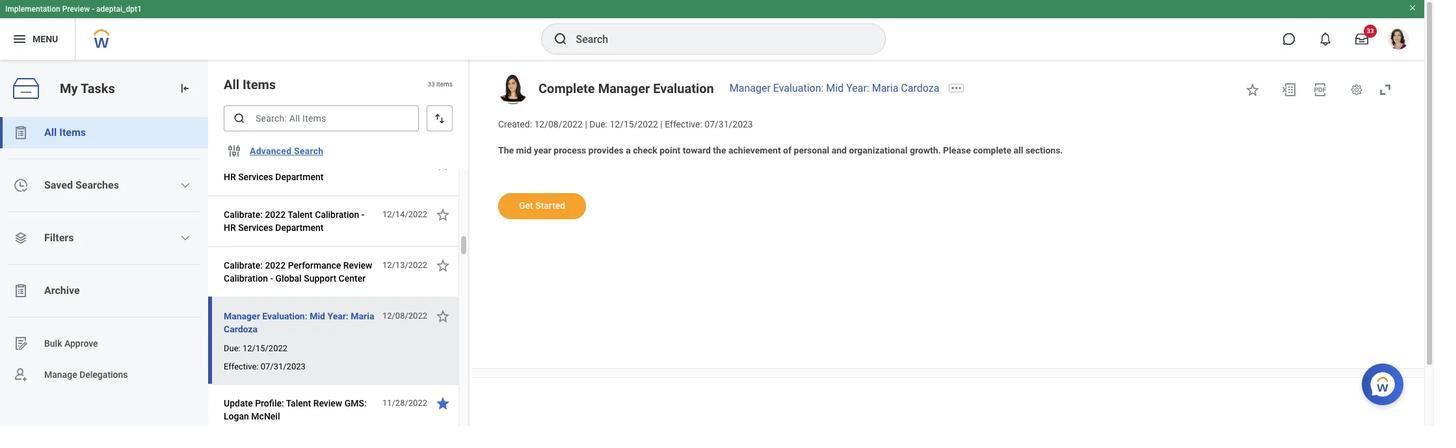 Task type: describe. For each thing, give the bounding box(es) containing it.
mid
[[516, 145, 532, 155]]

archive
[[44, 284, 80, 297]]

calibrate: for 12/14/2022
[[224, 209, 263, 220]]

view printable version (pdf) image
[[1313, 82, 1328, 98]]

bulk
[[44, 338, 62, 348]]

1 | from the left
[[585, 119, 587, 129]]

mid inside manager evaluation: mid year: maria cardoza
[[310, 311, 325, 321]]

0 vertical spatial evaluation:
[[773, 82, 824, 94]]

my tasks element
[[0, 60, 208, 426]]

get
[[519, 200, 533, 211]]

evaluation
[[653, 81, 714, 96]]

created: 12/08/2022 | due: 12/15/2022 | effective: 07/31/2023
[[498, 119, 753, 129]]

1 horizontal spatial 12/08/2022
[[534, 119, 583, 129]]

the
[[498, 145, 514, 155]]

implementation
[[5, 5, 60, 14]]

33 button
[[1348, 25, 1377, 53]]

get started
[[519, 200, 565, 211]]

created:
[[498, 119, 532, 129]]

provides
[[589, 145, 624, 155]]

12/15/2022 inside item list element
[[243, 343, 288, 353]]

filters
[[44, 232, 74, 244]]

calibrate: 2022 performance review calibration - global support center
[[224, 260, 372, 284]]

bulk approve link
[[0, 328, 208, 359]]

please
[[943, 145, 971, 155]]

item list element
[[208, 60, 470, 426]]

effective: 07/31/2023
[[224, 362, 306, 371]]

complete
[[539, 81, 595, 96]]

- inside calibrate: 2022 performance review calibration - global support center
[[270, 273, 273, 284]]

due: 12/15/2022
[[224, 343, 288, 353]]

rename image
[[13, 336, 29, 351]]

manager inside manager evaluation: mid year: maria cardoza
[[224, 311, 260, 321]]

personal
[[794, 145, 830, 155]]

toward
[[683, 145, 711, 155]]

transformation import image
[[178, 82, 191, 95]]

12/08/2022 inside item list element
[[382, 311, 427, 321]]

items inside item list element
[[243, 77, 276, 92]]

update profile: talent review gms: logan mcneil button
[[224, 396, 375, 424]]

33 for 33 items
[[428, 81, 435, 88]]

Search Workday  search field
[[576, 25, 858, 53]]

manager evaluation: mid year: maria cardoza button
[[224, 308, 375, 337]]

manage
[[44, 369, 77, 380]]

my tasks
[[60, 80, 115, 96]]

user plus image
[[13, 367, 29, 382]]

talent for 11/28/2022
[[286, 398, 311, 409]]

search image
[[233, 112, 246, 125]]

- down search: all items text field
[[362, 159, 365, 169]]

saved searches button
[[0, 170, 208, 201]]

and
[[832, 145, 847, 155]]

searches
[[75, 179, 119, 191]]

calibrate: 2022 talent calibration - hr services department for my tasks 'element'
[[224, 209, 365, 233]]

sort image
[[433, 112, 446, 125]]

year
[[534, 145, 552, 155]]

2022 for 12/14/2022
[[265, 209, 286, 220]]

0 vertical spatial manager evaluation: mid year: maria cardoza
[[730, 82, 940, 94]]

07/31/2023 inside item list element
[[261, 362, 306, 371]]

effective: inside item list element
[[224, 362, 259, 371]]

the
[[713, 145, 726, 155]]

fullscreen image
[[1378, 82, 1393, 98]]

services for menu banner calibrate: 2022 talent calibration - hr services department button
[[238, 172, 273, 182]]

all inside button
[[44, 126, 57, 139]]

chevron down image
[[180, 180, 191, 191]]

close environment banner image
[[1409, 4, 1417, 12]]

all inside item list element
[[224, 77, 239, 92]]

calibrate: 2022 talent calibration - hr services department for menu banner
[[224, 159, 365, 182]]

calibration for my tasks 'element'
[[315, 209, 359, 220]]

employee's photo (maria cardoza) image
[[498, 74, 528, 104]]

my
[[60, 80, 78, 96]]

search image
[[553, 31, 568, 47]]

tasks
[[81, 80, 115, 96]]

check
[[633, 145, 657, 155]]

1 calibrate: from the top
[[224, 159, 263, 169]]

services for calibrate: 2022 talent calibration - hr services department button related to my tasks 'element'
[[238, 222, 273, 233]]

33 for 33
[[1367, 27, 1374, 34]]

maria inside manager evaluation: mid year: maria cardoza
[[351, 311, 374, 321]]

of
[[783, 145, 792, 155]]

star image for due: 12/15/2022
[[435, 308, 451, 324]]

inbox large image
[[1356, 33, 1369, 46]]

clipboard image
[[13, 125, 29, 141]]

profile logan mcneil image
[[1388, 29, 1409, 52]]

gms:
[[345, 398, 367, 409]]

calibration inside calibrate: 2022 performance review calibration - global support center
[[224, 273, 268, 284]]

a
[[626, 145, 631, 155]]

0 vertical spatial effective:
[[665, 119, 702, 129]]

star image for 12/14/2022
[[435, 207, 451, 222]]

preview
[[62, 5, 90, 14]]

growth.
[[910, 145, 941, 155]]

adeptai_dpt1
[[96, 5, 142, 14]]

complete manager evaluation
[[539, 81, 714, 96]]

manager evaluation: mid year: maria cardoza inside button
[[224, 311, 374, 334]]

0 vertical spatial 12/15/2022
[[610, 119, 658, 129]]

menu button
[[0, 18, 75, 60]]



Task type: vqa. For each thing, say whether or not it's contained in the screenshot.
San Francisco's location icon
no



Task type: locate. For each thing, give the bounding box(es) containing it.
| up point on the top
[[660, 119, 663, 129]]

effective: down due: 12/15/2022
[[224, 362, 259, 371]]

0 vertical spatial due:
[[590, 119, 608, 129]]

|
[[585, 119, 587, 129], [660, 119, 663, 129]]

12/15/2022 up a
[[610, 119, 658, 129]]

0 vertical spatial calibrate: 2022 talent calibration - hr services department
[[224, 159, 365, 182]]

0 horizontal spatial evaluation:
[[262, 311, 307, 321]]

2022 down the 'advanced'
[[265, 159, 286, 169]]

1 vertical spatial calibrate: 2022 talent calibration - hr services department
[[224, 209, 365, 233]]

0 vertical spatial cardoza
[[901, 82, 940, 94]]

all up search icon
[[224, 77, 239, 92]]

talent up performance
[[288, 209, 313, 220]]

mcneil
[[251, 411, 280, 422]]

0 horizontal spatial year:
[[328, 311, 349, 321]]

33 inside item list element
[[428, 81, 435, 88]]

mid
[[826, 82, 844, 94], [310, 311, 325, 321]]

perspective image
[[13, 230, 29, 246]]

0 horizontal spatial 07/31/2023
[[261, 362, 306, 371]]

gear image
[[1350, 83, 1363, 96]]

1 vertical spatial effective:
[[224, 362, 259, 371]]

review left gms:
[[313, 398, 342, 409]]

12/13/2022
[[382, 260, 427, 270]]

33 left items
[[428, 81, 435, 88]]

1 horizontal spatial 33
[[1367, 27, 1374, 34]]

0 vertical spatial 07/31/2023
[[705, 119, 753, 129]]

all items inside item list element
[[224, 77, 276, 92]]

1 horizontal spatial manager evaluation: mid year: maria cardoza
[[730, 82, 940, 94]]

calibrate: for 12/13/2022
[[224, 260, 263, 271]]

update
[[224, 398, 253, 409]]

items
[[437, 81, 453, 88]]

1 horizontal spatial all items
[[224, 77, 276, 92]]

star image for 12/13/2022
[[435, 258, 451, 273]]

talent right profile:
[[286, 398, 311, 409]]

0 vertical spatial department
[[275, 172, 324, 182]]

1 vertical spatial hr
[[224, 222, 236, 233]]

1 horizontal spatial cardoza
[[901, 82, 940, 94]]

1 horizontal spatial effective:
[[665, 119, 702, 129]]

chevron down image
[[180, 233, 191, 243]]

saved searches
[[44, 179, 119, 191]]

1 vertical spatial items
[[59, 126, 86, 139]]

2022 up global
[[265, 260, 286, 271]]

2 horizontal spatial manager
[[730, 82, 771, 94]]

manager
[[598, 81, 650, 96], [730, 82, 771, 94], [224, 311, 260, 321]]

cardoza inside manager evaluation: mid year: maria cardoza
[[224, 324, 258, 334]]

department down the search
[[275, 172, 324, 182]]

calibrate: 2022 talent calibration - hr services department button for my tasks 'element'
[[224, 207, 375, 235]]

2 calibrate: 2022 talent calibration - hr services department button from the top
[[224, 207, 375, 235]]

effective:
[[665, 119, 702, 129], [224, 362, 259, 371]]

cardoza
[[901, 82, 940, 94], [224, 324, 258, 334]]

notifications large image
[[1319, 33, 1332, 46]]

department for calibrate: 2022 talent calibration - hr services department button related to my tasks 'element'
[[275, 222, 324, 233]]

0 horizontal spatial maria
[[351, 311, 374, 321]]

talent for 12/14/2022
[[288, 209, 313, 220]]

2 | from the left
[[660, 119, 663, 129]]

2022 for 12/13/2022
[[265, 260, 286, 271]]

1 vertical spatial 12/08/2022
[[382, 311, 427, 321]]

star image right 11/28/2022
[[435, 396, 451, 411]]

export to excel image
[[1281, 82, 1297, 98]]

star image down sort image
[[435, 156, 451, 172]]

11/28/2022
[[382, 398, 427, 408]]

1 department from the top
[[275, 172, 324, 182]]

1 star image from the top
[[435, 156, 451, 172]]

department for menu banner calibrate: 2022 talent calibration - hr services department button
[[275, 172, 324, 182]]

achievement
[[729, 145, 781, 155]]

items down the my
[[59, 126, 86, 139]]

maria up 'organizational'
[[872, 82, 899, 94]]

items up search icon
[[243, 77, 276, 92]]

hr
[[224, 172, 236, 182], [224, 222, 236, 233]]

- left global
[[270, 273, 273, 284]]

2 star image from the top
[[435, 396, 451, 411]]

calibration down the search
[[315, 159, 359, 169]]

due:
[[590, 119, 608, 129], [224, 343, 241, 353]]

0 vertical spatial calibrate: 2022 talent calibration - hr services department button
[[224, 156, 375, 185]]

list
[[0, 117, 208, 390]]

0 vertical spatial 33
[[1367, 27, 1374, 34]]

items inside button
[[59, 126, 86, 139]]

mid down support
[[310, 311, 325, 321]]

performance
[[288, 260, 341, 271]]

2 2022 from the top
[[265, 209, 286, 220]]

star image
[[1245, 82, 1261, 98], [435, 207, 451, 222], [435, 258, 451, 273], [435, 308, 451, 324]]

advanced search button
[[245, 138, 329, 164]]

review inside update profile: talent review gms: logan mcneil
[[313, 398, 342, 409]]

global
[[276, 273, 302, 284]]

1 vertical spatial 12/15/2022
[[243, 343, 288, 353]]

2 calibrate: 2022 talent calibration - hr services department from the top
[[224, 209, 365, 233]]

0 vertical spatial mid
[[826, 82, 844, 94]]

year:
[[846, 82, 870, 94], [328, 311, 349, 321]]

0 vertical spatial maria
[[872, 82, 899, 94]]

review
[[343, 260, 372, 271], [313, 398, 342, 409]]

-
[[92, 5, 94, 14], [362, 159, 365, 169], [362, 209, 365, 220], [270, 273, 273, 284]]

0 horizontal spatial items
[[59, 126, 86, 139]]

get started button
[[498, 193, 586, 219]]

- left 12/14/2022
[[362, 209, 365, 220]]

1 horizontal spatial mid
[[826, 82, 844, 94]]

hr for menu banner calibrate: 2022 talent calibration - hr services department button
[[224, 172, 236, 182]]

advanced
[[250, 146, 292, 156]]

0 horizontal spatial all items
[[44, 126, 86, 139]]

organizational
[[849, 145, 908, 155]]

review inside calibrate: 2022 performance review calibration - global support center
[[343, 260, 372, 271]]

star image
[[435, 156, 451, 172], [435, 396, 451, 411]]

point
[[660, 145, 681, 155]]

calibrate:
[[224, 159, 263, 169], [224, 209, 263, 220], [224, 260, 263, 271]]

2 vertical spatial calibrate:
[[224, 260, 263, 271]]

manager up due: 12/15/2022
[[224, 311, 260, 321]]

1 horizontal spatial manager
[[598, 81, 650, 96]]

manage delegations
[[44, 369, 128, 380]]

0 horizontal spatial review
[[313, 398, 342, 409]]

calibrate: 2022 talent calibration - hr services department button down search: all items text field
[[224, 156, 375, 185]]

1 vertical spatial all items
[[44, 126, 86, 139]]

configure image
[[226, 143, 242, 159]]

0 horizontal spatial |
[[585, 119, 587, 129]]

1 horizontal spatial evaluation:
[[773, 82, 824, 94]]

calibration for menu banner
[[315, 159, 359, 169]]

0 vertical spatial 2022
[[265, 159, 286, 169]]

menu
[[33, 34, 58, 44]]

implementation preview -   adeptai_dpt1
[[5, 5, 142, 14]]

0 vertical spatial calibration
[[315, 159, 359, 169]]

2 vertical spatial 2022
[[265, 260, 286, 271]]

12/15/2022 up effective: 07/31/2023
[[243, 343, 288, 353]]

clipboard image
[[13, 283, 29, 299]]

1 services from the top
[[238, 172, 273, 182]]

1 vertical spatial services
[[238, 222, 273, 233]]

2022 inside calibrate: 2022 performance review calibration - global support center
[[265, 260, 286, 271]]

manager down search workday search box
[[730, 82, 771, 94]]

year: down center
[[328, 311, 349, 321]]

all right clipboard icon
[[44, 126, 57, 139]]

1 horizontal spatial year:
[[846, 82, 870, 94]]

1 vertical spatial all
[[44, 126, 57, 139]]

talent down the search
[[288, 159, 313, 169]]

calibration left global
[[224, 273, 268, 284]]

calibrate: 2022 talent calibration - hr services department button
[[224, 156, 375, 185], [224, 207, 375, 235]]

complete all
[[973, 145, 1024, 155]]

clock check image
[[13, 178, 29, 193]]

12/08/2022 up process
[[534, 119, 583, 129]]

1 horizontal spatial all
[[224, 77, 239, 92]]

1 vertical spatial mid
[[310, 311, 325, 321]]

1 vertical spatial talent
[[288, 209, 313, 220]]

update profile: talent review gms: logan mcneil
[[224, 398, 367, 422]]

0 vertical spatial all items
[[224, 77, 276, 92]]

manager evaluation: mid year: maria cardoza link
[[730, 82, 940, 94]]

review for talent
[[313, 398, 342, 409]]

1 horizontal spatial review
[[343, 260, 372, 271]]

maria down center
[[351, 311, 374, 321]]

all items right clipboard icon
[[44, 126, 86, 139]]

calibrate: inside calibrate: 2022 performance review calibration - global support center
[[224, 260, 263, 271]]

due: up provides
[[590, 119, 608, 129]]

1 horizontal spatial 12/15/2022
[[610, 119, 658, 129]]

mid up and at the right of page
[[826, 82, 844, 94]]

1 vertical spatial 2022
[[265, 209, 286, 220]]

0 vertical spatial talent
[[288, 159, 313, 169]]

department up performance
[[275, 222, 324, 233]]

1 horizontal spatial items
[[243, 77, 276, 92]]

1 vertical spatial department
[[275, 222, 324, 233]]

hr down configure image
[[224, 172, 236, 182]]

1 vertical spatial calibrate: 2022 talent calibration - hr services department button
[[224, 207, 375, 235]]

2022 up calibrate: 2022 performance review calibration - global support center
[[265, 209, 286, 220]]

0 vertical spatial all
[[224, 77, 239, 92]]

0 horizontal spatial manager evaluation: mid year: maria cardoza
[[224, 311, 374, 334]]

archive button
[[0, 275, 208, 306]]

1 horizontal spatial maria
[[872, 82, 899, 94]]

profile:
[[255, 398, 284, 409]]

effective: up toward
[[665, 119, 702, 129]]

1 horizontal spatial due:
[[590, 119, 608, 129]]

1 vertical spatial due:
[[224, 343, 241, 353]]

0 horizontal spatial 33
[[428, 81, 435, 88]]

calibrate: 2022 talent calibration - hr services department up performance
[[224, 209, 365, 233]]

2 calibrate: from the top
[[224, 209, 263, 220]]

calibrate: 2022 talent calibration - hr services department
[[224, 159, 365, 182], [224, 209, 365, 233]]

0 horizontal spatial due:
[[224, 343, 241, 353]]

0 vertical spatial items
[[243, 77, 276, 92]]

3 2022 from the top
[[265, 260, 286, 271]]

- inside menu banner
[[92, 5, 94, 14]]

year: inside manager evaluation: mid year: maria cardoza
[[328, 311, 349, 321]]

bulk approve
[[44, 338, 98, 348]]

2 department from the top
[[275, 222, 324, 233]]

2 hr from the top
[[224, 222, 236, 233]]

0 horizontal spatial 12/15/2022
[[243, 343, 288, 353]]

33 left profile logan mcneil icon
[[1367, 27, 1374, 34]]

all items button
[[0, 117, 208, 148]]

calibration up performance
[[315, 209, 359, 220]]

0 vertical spatial calibrate:
[[224, 159, 263, 169]]

services down the 'advanced'
[[238, 172, 273, 182]]

12/14/2022
[[382, 209, 427, 219]]

saved
[[44, 179, 73, 191]]

manager up created: 12/08/2022 | due: 12/15/2022 | effective: 07/31/2023
[[598, 81, 650, 96]]

services up calibrate: 2022 performance review calibration - global support center
[[238, 222, 273, 233]]

1 vertical spatial maria
[[351, 311, 374, 321]]

evaluation: down global
[[262, 311, 307, 321]]

12/08/2022 down 12/13/2022
[[382, 311, 427, 321]]

support
[[304, 273, 336, 284]]

1 calibrate: 2022 talent calibration - hr services department button from the top
[[224, 156, 375, 185]]

33 inside button
[[1367, 27, 1374, 34]]

0 vertical spatial star image
[[435, 156, 451, 172]]

0 horizontal spatial all
[[44, 126, 57, 139]]

1 vertical spatial evaluation:
[[262, 311, 307, 321]]

2 services from the top
[[238, 222, 273, 233]]

07/31/2023 up the the
[[705, 119, 753, 129]]

calibrate: 2022 talent calibration - hr services department down advanced search
[[224, 159, 365, 182]]

started
[[535, 200, 565, 211]]

department
[[275, 172, 324, 182], [275, 222, 324, 233]]

calibrate: 2022 talent calibration - hr services department button for menu banner
[[224, 156, 375, 185]]

talent inside update profile: talent review gms: logan mcneil
[[286, 398, 311, 409]]

0 vertical spatial review
[[343, 260, 372, 271]]

services
[[238, 172, 273, 182], [238, 222, 273, 233]]

advanced search
[[250, 146, 323, 156]]

0 horizontal spatial mid
[[310, 311, 325, 321]]

12/15/2022
[[610, 119, 658, 129], [243, 343, 288, 353]]

evaluation: inside manager evaluation: mid year: maria cardoza
[[262, 311, 307, 321]]

1 vertical spatial calibrate:
[[224, 209, 263, 220]]

manager evaluation: mid year: maria cardoza up and at the right of page
[[730, 82, 940, 94]]

search
[[294, 146, 323, 156]]

review for performance
[[343, 260, 372, 271]]

sections.
[[1026, 145, 1063, 155]]

filters button
[[0, 222, 208, 254]]

calibrate: 2022 performance review calibration - global support center button
[[224, 258, 375, 286]]

process
[[554, 145, 586, 155]]

Search: All Items text field
[[224, 105, 419, 131]]

1 vertical spatial calibration
[[315, 209, 359, 220]]

1 vertical spatial cardoza
[[224, 324, 258, 334]]

calibrate: 2022 talent calibration - hr services department button up performance
[[224, 207, 375, 235]]

calibration
[[315, 159, 359, 169], [315, 209, 359, 220], [224, 273, 268, 284]]

approve
[[64, 338, 98, 348]]

1 vertical spatial manager evaluation: mid year: maria cardoza
[[224, 311, 374, 334]]

07/31/2023 down due: 12/15/2022
[[261, 362, 306, 371]]

all items inside button
[[44, 126, 86, 139]]

evaluation: up of
[[773, 82, 824, 94]]

1 vertical spatial 33
[[428, 81, 435, 88]]

0 vertical spatial 12/08/2022
[[534, 119, 583, 129]]

| up process
[[585, 119, 587, 129]]

- right preview
[[92, 5, 94, 14]]

evaluation:
[[773, 82, 824, 94], [262, 311, 307, 321]]

review up center
[[343, 260, 372, 271]]

0 vertical spatial hr
[[224, 172, 236, 182]]

33
[[1367, 27, 1374, 34], [428, 81, 435, 88]]

1 vertical spatial year:
[[328, 311, 349, 321]]

all
[[224, 77, 239, 92], [44, 126, 57, 139]]

1 vertical spatial review
[[313, 398, 342, 409]]

year: up and at the right of page
[[846, 82, 870, 94]]

3 calibrate: from the top
[[224, 260, 263, 271]]

07/31/2023
[[705, 119, 753, 129], [261, 362, 306, 371]]

the mid year process provides a check point toward the achievement of personal and organizational growth. please complete all sections.
[[498, 145, 1063, 155]]

cardoza up "growth."
[[901, 82, 940, 94]]

all items
[[224, 77, 276, 92], [44, 126, 86, 139]]

cardoza up due: 12/15/2022
[[224, 324, 258, 334]]

items
[[243, 77, 276, 92], [59, 126, 86, 139]]

2 vertical spatial calibration
[[224, 273, 268, 284]]

0 vertical spatial year:
[[846, 82, 870, 94]]

list containing all items
[[0, 117, 208, 390]]

0 horizontal spatial effective:
[[224, 362, 259, 371]]

1 calibrate: 2022 talent calibration - hr services department from the top
[[224, 159, 365, 182]]

0 horizontal spatial 12/08/2022
[[382, 311, 427, 321]]

menu banner
[[0, 0, 1425, 60]]

1 horizontal spatial |
[[660, 119, 663, 129]]

due: up effective: 07/31/2023
[[224, 343, 241, 353]]

manage delegations link
[[0, 359, 208, 390]]

talent
[[288, 159, 313, 169], [288, 209, 313, 220], [286, 398, 311, 409]]

0 horizontal spatial manager
[[224, 311, 260, 321]]

hr right chevron down icon
[[224, 222, 236, 233]]

manager evaluation: mid year: maria cardoza down global
[[224, 311, 374, 334]]

1 2022 from the top
[[265, 159, 286, 169]]

2 vertical spatial talent
[[286, 398, 311, 409]]

0 horizontal spatial cardoza
[[224, 324, 258, 334]]

33 items
[[428, 81, 453, 88]]

all items up search icon
[[224, 77, 276, 92]]

1 hr from the top
[[224, 172, 236, 182]]

due: inside item list element
[[224, 343, 241, 353]]

0 vertical spatial services
[[238, 172, 273, 182]]

justify image
[[12, 31, 27, 47]]

center
[[339, 273, 366, 284]]

hr for calibrate: 2022 talent calibration - hr services department button related to my tasks 'element'
[[224, 222, 236, 233]]

delegations
[[79, 369, 128, 380]]

1 horizontal spatial 07/31/2023
[[705, 119, 753, 129]]

logan
[[224, 411, 249, 422]]

1 vertical spatial 07/31/2023
[[261, 362, 306, 371]]

1 vertical spatial star image
[[435, 396, 451, 411]]



